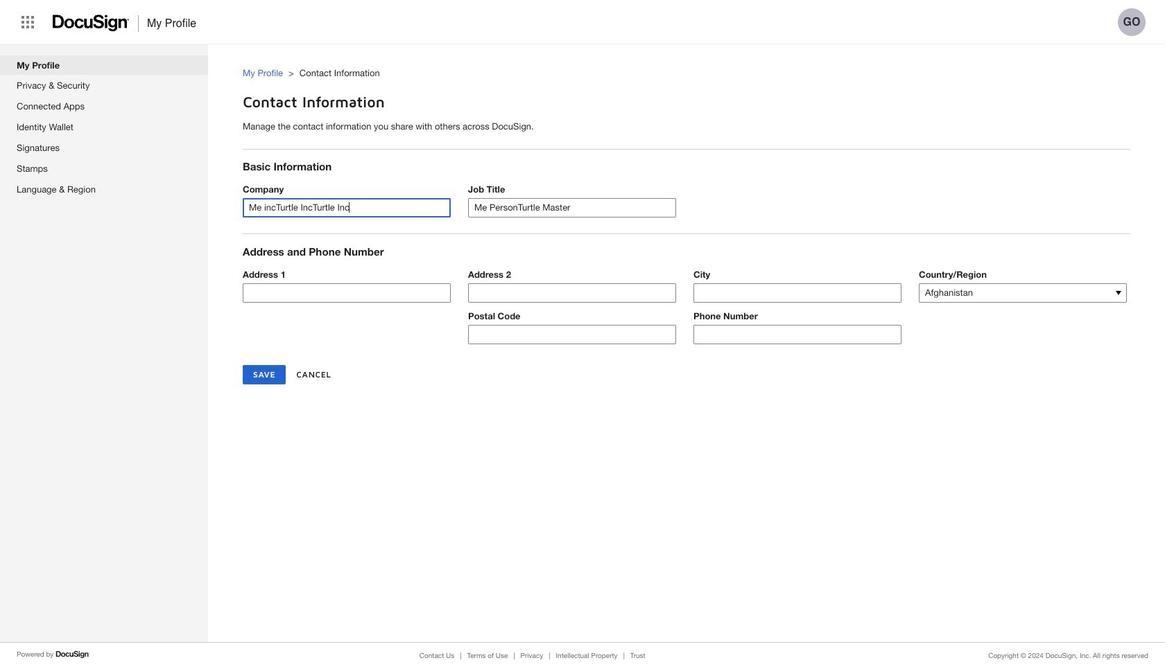 Task type: locate. For each thing, give the bounding box(es) containing it.
None text field
[[243, 284, 450, 302], [694, 326, 901, 344], [243, 284, 450, 302], [694, 326, 901, 344]]

docusign image
[[53, 11, 130, 36], [56, 650, 90, 661]]

0 vertical spatial docusign image
[[53, 11, 130, 36]]

None text field
[[243, 199, 450, 217], [469, 199, 676, 217], [469, 284, 676, 302], [694, 284, 901, 302], [469, 326, 676, 344], [243, 199, 450, 217], [469, 199, 676, 217], [469, 284, 676, 302], [694, 284, 901, 302], [469, 326, 676, 344]]



Task type: describe. For each thing, give the bounding box(es) containing it.
breadcrumb region
[[243, 53, 1165, 83]]

1 vertical spatial docusign image
[[56, 650, 90, 661]]



